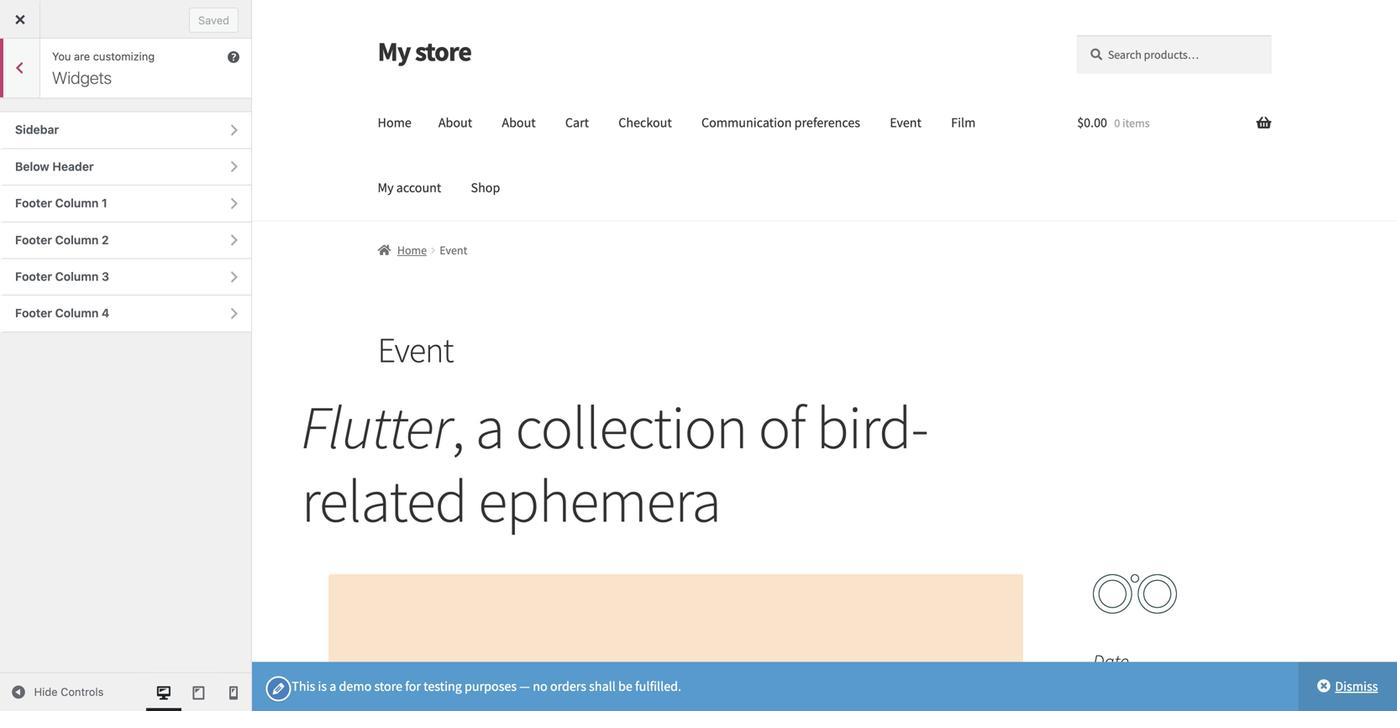 Task type: describe. For each thing, give the bounding box(es) containing it.
footer column 4
[[15, 307, 109, 320]]

footer column 2
[[15, 233, 109, 247]]

footer column 3
[[15, 270, 109, 284]]

footer for footer column 3
[[15, 270, 52, 284]]

column for 4
[[55, 307, 99, 320]]

sidebar
[[15, 123, 59, 137]]

3
[[102, 270, 109, 284]]

hide controls
[[34, 686, 104, 699]]

hide
[[34, 686, 58, 699]]

4
[[102, 307, 109, 320]]

customizing
[[93, 50, 155, 63]]

footer for footer column 1
[[15, 196, 52, 210]]

column for 2
[[55, 233, 99, 247]]

below header
[[15, 160, 94, 173]]



Task type: locate. For each thing, give the bounding box(es) containing it.
you
[[52, 50, 71, 63]]

4 footer from the top
[[15, 307, 52, 320]]

are
[[74, 50, 90, 63]]

3 column from the top
[[55, 270, 99, 284]]

1 column from the top
[[55, 196, 99, 210]]

footer for footer column 4
[[15, 307, 52, 320]]

footer down the below
[[15, 196, 52, 210]]

widgets
[[52, 68, 112, 88]]

footer down footer column 2
[[15, 270, 52, 284]]

footer down footer column 1
[[15, 233, 52, 247]]

4 column from the top
[[55, 307, 99, 320]]

you are customizing widgets
[[52, 50, 155, 88]]

None submit
[[189, 8, 239, 33]]

column left the 2
[[55, 233, 99, 247]]

header
[[52, 160, 94, 173]]

column for 1
[[55, 196, 99, 210]]

1
[[102, 196, 107, 210]]

2 column from the top
[[55, 233, 99, 247]]

3 footer from the top
[[15, 270, 52, 284]]

1 footer from the top
[[15, 196, 52, 210]]

column left the 4
[[55, 307, 99, 320]]

2 footer from the top
[[15, 233, 52, 247]]

2
[[102, 233, 109, 247]]

footer
[[15, 196, 52, 210], [15, 233, 52, 247], [15, 270, 52, 284], [15, 307, 52, 320]]

footer down footer column 3
[[15, 307, 52, 320]]

column for 3
[[55, 270, 99, 284]]

column left 3
[[55, 270, 99, 284]]

footer column 1
[[15, 196, 107, 210]]

column
[[55, 196, 99, 210], [55, 233, 99, 247], [55, 270, 99, 284], [55, 307, 99, 320]]

hide controls button
[[0, 674, 104, 712]]

below
[[15, 160, 49, 173]]

controls
[[61, 686, 104, 699]]

footer for footer column 2
[[15, 233, 52, 247]]

column left 1
[[55, 196, 99, 210]]



Task type: vqa. For each thing, say whether or not it's contained in the screenshot.
4th COLUMN
yes



